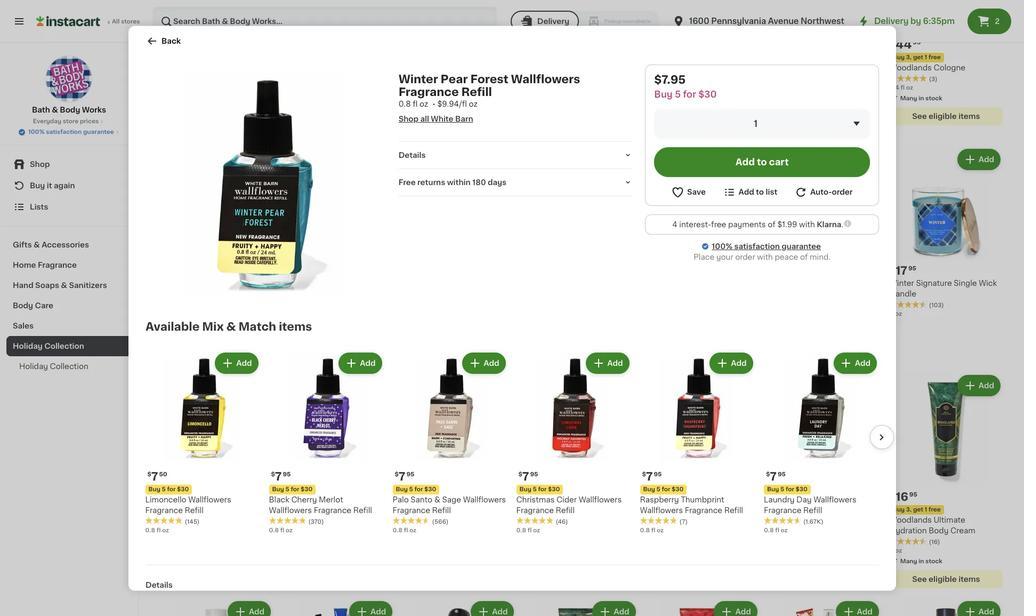 Task type: locate. For each thing, give the bounding box(es) containing it.
fragrance inside limoncello wallflowers fragrance refill
[[145, 506, 183, 514]]

items
[[229, 100, 251, 107], [351, 110, 372, 118], [959, 112, 981, 120], [716, 123, 737, 130], [279, 321, 312, 332], [351, 349, 372, 357], [594, 349, 616, 357], [837, 349, 859, 357], [959, 575, 981, 583]]

1 horizontal spatial details
[[399, 151, 426, 158]]

5 buy 5 for $30 from the left
[[644, 486, 684, 492]]

winterberry
[[160, 64, 205, 71], [282, 290, 326, 297], [160, 506, 205, 513], [647, 516, 691, 524]]

95 inside $ 8 95
[[175, 39, 183, 45]]

8 oz for 17
[[890, 311, 903, 317]]

day
[[797, 496, 812, 503]]

2 vertical spatial hand
[[194, 301, 215, 308]]

product group containing 16
[[890, 373, 1003, 588]]

1 vertical spatial hand
[[13, 282, 33, 289]]

laundry day wallflowers fragrance refill
[[764, 496, 857, 514]]

with right $1.99 on the right top of page
[[799, 220, 815, 228]]

0 horizontal spatial hydration
[[647, 527, 684, 534]]

1 horizontal spatial of
[[800, 253, 808, 260]]

woodlands down $ 16 95
[[890, 516, 932, 524]]

back
[[161, 37, 181, 44]]

buy 3, get 1 free down day
[[772, 507, 820, 513]]

order
[[832, 188, 853, 195], [735, 253, 755, 260]]

guarantee inside "link"
[[782, 242, 821, 250]]

service type group
[[511, 11, 660, 32]]

candy down laundry day wallflowers fragrance refill
[[795, 516, 820, 524]]

soap inside winter gentle & clean foaming hand soap
[[216, 301, 236, 308]]

$7.95 element
[[160, 264, 273, 278]]

0 horizontal spatial shop
[[30, 161, 50, 168]]

holiday collection link down sales link
[[6, 356, 132, 377]]

add button
[[229, 150, 270, 169], [594, 150, 635, 169], [716, 150, 757, 169], [837, 150, 878, 169], [959, 150, 1000, 169], [216, 353, 257, 372], [340, 353, 381, 372], [464, 353, 505, 372], [587, 353, 629, 372], [711, 353, 752, 372], [835, 353, 876, 372], [837, 376, 878, 395], [959, 376, 1000, 395], [229, 602, 270, 616], [350, 602, 392, 616], [472, 602, 513, 616], [594, 602, 635, 616], [716, 602, 757, 616], [837, 602, 878, 616], [959, 602, 1000, 616]]

stores
[[121, 19, 140, 25]]

1 up woodlands cologne
[[925, 54, 928, 60]]

travel inside the woodlands travel size moisturizing body wash
[[326, 516, 348, 524]]

0 vertical spatial satisfaction
[[46, 129, 82, 135]]

•
[[432, 100, 435, 107]]

2 cream from the left
[[829, 527, 854, 534]]

details inside button
[[399, 151, 426, 158]]

1
[[925, 54, 928, 60], [403, 74, 406, 80], [754, 119, 758, 127], [317, 280, 319, 286], [317, 507, 319, 513], [438, 507, 441, 513], [560, 507, 563, 513], [682, 507, 684, 513], [804, 507, 806, 513], [925, 507, 928, 513]]

buy 3, get 1 free for woodlands cologne
[[893, 54, 941, 60]]

hand soaps & sanitizers link
[[6, 275, 132, 295]]

1 buy 5 for $30 from the left
[[149, 486, 189, 492]]

7
[[151, 470, 158, 482], [275, 470, 282, 482], [399, 470, 406, 482], [523, 470, 529, 482], [646, 470, 653, 482], [770, 470, 777, 482], [288, 491, 295, 502]]

$ inside $ 18 95
[[527, 492, 531, 498]]

mist
[[235, 74, 251, 82]]

$ for limoncello wallflowers fragrance refill
[[147, 471, 151, 477]]

4 buy 5 for $30 from the left
[[520, 486, 560, 492]]

$ 7 95 for woodlands
[[284, 491, 304, 502]]

1 horizontal spatial single
[[954, 279, 977, 287]]

apple inside winter candy apple shimmer fizz body lotion
[[578, 516, 600, 524]]

body inside the winterberry wonder ultimate hydration body cream
[[686, 527, 706, 534]]

wallflowers inside black cherry merlot wallflowers fragrance refill
[[269, 506, 312, 514]]

candy inside winter candy apple ultimate hydration body cream
[[795, 516, 820, 524]]

7 up moisturizing
[[288, 491, 295, 502]]

0 horizontal spatial of
[[768, 220, 776, 228]]

free for woodlands travel size moisturizing body wash
[[321, 507, 333, 513]]

0 horizontal spatial 100%
[[28, 129, 45, 135]]

$30 for christmas cider wallflowers fragrance refill
[[548, 486, 560, 492]]

2 horizontal spatial candy
[[795, 516, 820, 524]]

$ inside the $ 44 95
[[892, 39, 896, 45]]

95 right 16
[[910, 492, 918, 498]]

1 ultimate from the left
[[724, 516, 756, 524]]

buy 3, get 1 free for winterberry wonder body wash
[[285, 280, 333, 286]]

0 vertical spatial holiday collection
[[13, 342, 84, 350]]

soap for &
[[216, 301, 236, 308]]

0.8 fl oz for raspberry thumbprint wallflowers fragrance refill
[[640, 527, 664, 533]]

oz inside button
[[298, 95, 306, 101]]

1 vertical spatial forest
[[470, 73, 508, 84]]

free
[[929, 54, 941, 60], [711, 220, 726, 228], [321, 280, 333, 286], [321, 507, 333, 513], [442, 507, 455, 513], [564, 507, 576, 513], [686, 507, 698, 513], [807, 507, 820, 513], [929, 507, 941, 513]]

free up (1.67k)
[[807, 507, 820, 513]]

0 horizontal spatial pear
[[441, 73, 468, 84]]

1 hydration from the left
[[647, 527, 684, 534]]

2 buy 5 for $30 from the left
[[272, 486, 313, 492]]

free up woodlands ultimate hydration body cream
[[929, 507, 941, 513]]

free for winter candy apple ultimate hydration body cream
[[807, 507, 820, 513]]

product group containing see eligible items
[[282, 0, 395, 123]]

0 vertical spatial forest
[[570, 64, 594, 71]]

95 for winterberry wonder ultimate hydration body cream
[[666, 492, 673, 498]]

(77)
[[686, 87, 698, 93]]

180
[[472, 178, 486, 186]]

in down $7.95 buy 5 for $30
[[676, 106, 681, 112]]

★★★★★
[[890, 74, 927, 82], [890, 74, 927, 82], [525, 85, 562, 93], [525, 85, 562, 93], [647, 85, 684, 93], [647, 85, 684, 93], [890, 301, 927, 308], [890, 301, 927, 308], [145, 517, 183, 524], [145, 517, 183, 524], [269, 517, 306, 524], [269, 517, 306, 524], [393, 517, 430, 524], [393, 517, 430, 524], [517, 517, 554, 524], [517, 517, 554, 524], [640, 517, 678, 524], [640, 517, 678, 524], [764, 517, 801, 524], [764, 517, 801, 524], [160, 527, 197, 534], [160, 527, 197, 534], [890, 538, 927, 545], [890, 538, 927, 545]]

winterberry wonder body wash
[[282, 290, 379, 308]]

1 vertical spatial 100%
[[712, 242, 733, 250]]

$ inside $ 16 95
[[892, 492, 896, 498]]

winterberry up "fine"
[[160, 64, 205, 71]]

delivery button
[[511, 11, 579, 32]]

free up winterberry wonder body wash
[[321, 280, 333, 286]]

1 vertical spatial collection
[[50, 363, 88, 370]]

winter for foaming
[[160, 290, 185, 297]]

$ for winter candy apple shimmer fizz body lotion
[[527, 492, 531, 498]]

0.8 fl oz
[[282, 95, 306, 101], [145, 527, 169, 533], [269, 527, 293, 533], [393, 527, 417, 533], [517, 527, 540, 533], [640, 527, 664, 533], [764, 527, 788, 533]]

shop inside shop 'link'
[[30, 161, 50, 168]]

3- down service type group
[[596, 64, 604, 71]]

fragrance inside palo santo & sage wallflowers fragrance refill
[[393, 506, 430, 514]]

order up .
[[832, 188, 853, 195]]

stock down (16)
[[926, 558, 943, 564]]

get down cherry
[[305, 507, 315, 513]]

delivery for delivery
[[538, 18, 570, 25]]

2 8 oz from the top
[[890, 548, 903, 554]]

$30 up cherry
[[301, 486, 313, 492]]

guarantee up the peace
[[782, 242, 821, 250]]

100% satisfaction guarantee down everyday store prices link
[[28, 129, 114, 135]]

it
[[47, 182, 52, 189]]

0 vertical spatial wonder
[[206, 64, 236, 71]]

3 hydration from the left
[[890, 527, 927, 534]]

refill inside black cherry merlot wallflowers fragrance refill
[[353, 506, 372, 514]]

wallflowers down raspberry
[[640, 506, 683, 514]]

1 vertical spatial shop
[[30, 161, 50, 168]]

travel up mist
[[238, 64, 260, 71]]

0.8 fl oz for limoncello wallflowers fragrance refill
[[145, 527, 169, 533]]

2 candy from the left
[[552, 516, 576, 524]]

buy for winter gentle & clean foaming hand soap
[[163, 280, 175, 286]]

travel inside winterberry wonder travel size fine fragrance mist
[[238, 64, 260, 71]]

7 for limoncello
[[151, 470, 158, 482]]

wick inside winterberry ice signature single wick candle
[[185, 516, 203, 524]]

single inside winterberry ice signature single wick candle
[[160, 516, 183, 524]]

order inside button
[[832, 188, 853, 195]]

0.8 fl oz for palo santo & sage wallflowers fragrance refill
[[393, 527, 417, 533]]

fragrance down christmas
[[517, 506, 554, 514]]

travel right (370)
[[326, 516, 348, 524]]

white
[[431, 115, 453, 122]]

buy for winter candy apple ultimate hydration body cream
[[772, 507, 784, 513]]

95 inside $ 16 95
[[910, 492, 918, 498]]

0 horizontal spatial wash
[[282, 301, 302, 308]]

forest up 'barn'
[[470, 73, 508, 84]]

for left $24
[[182, 280, 191, 286]]

(1.67k)
[[804, 518, 824, 524]]

0 vertical spatial hand
[[701, 74, 721, 82]]

candy inside winter candy apple whipped body butter
[[430, 516, 455, 524]]

product group containing 44
[[890, 0, 1003, 125]]

get
[[914, 54, 924, 60], [305, 280, 315, 286], [305, 507, 315, 513], [427, 507, 437, 513], [549, 507, 559, 513], [670, 507, 680, 513], [792, 507, 802, 513], [914, 507, 924, 513]]

ultimate inside woodlands ultimate hydration body cream
[[934, 516, 966, 524]]

1 horizontal spatial soap
[[723, 74, 742, 82]]

gifts
[[13, 241, 32, 249]]

1 horizontal spatial wash
[[351, 527, 372, 534]]

cart
[[769, 157, 789, 166]]

95 up raspberry
[[654, 471, 662, 477]]

many in stock down (3)
[[901, 95, 943, 101]]

candle inside winter pear forest 3-wick candle
[[525, 74, 552, 82]]

1 horizontal spatial hydration
[[768, 527, 806, 534]]

(46)
[[556, 518, 568, 524]]

winterberry wonder travel size fine fragrance mist
[[160, 64, 260, 82]]

1 horizontal spatial wonder
[[328, 290, 357, 297]]

product group containing winter citrus wreath cleansing gel hand soap
[[647, 0, 760, 136]]

1 vertical spatial of
[[800, 253, 808, 260]]

3 ultimate from the left
[[934, 516, 966, 524]]

refill up (566)
[[432, 506, 451, 514]]

1 horizontal spatial cream
[[829, 527, 854, 534]]

ice
[[206, 506, 218, 513]]

2 horizontal spatial hand
[[701, 74, 721, 82]]

delivery inside 'link'
[[875, 17, 909, 25]]

$ inside $ 19 95
[[406, 492, 409, 498]]

for
[[683, 90, 696, 98], [182, 280, 191, 286], [167, 486, 176, 492], [291, 486, 299, 492], [415, 486, 423, 492], [538, 486, 547, 492], [662, 486, 671, 492], [786, 486, 794, 492]]

limoncello wallflowers fragrance refill
[[145, 496, 231, 514]]

1 vertical spatial 4
[[177, 280, 181, 286]]

apple
[[456, 516, 478, 524], [578, 516, 600, 524], [822, 516, 843, 524]]

1 horizontal spatial 100%
[[712, 242, 733, 250]]

signature up (103)
[[917, 279, 952, 287]]

0 horizontal spatial candy
[[430, 516, 455, 524]]

3, for winterberry wonder body wash
[[298, 280, 304, 286]]

1 candy from the left
[[430, 516, 455, 524]]

& inside gifts & accessories link
[[34, 241, 40, 249]]

8 oz inside product group
[[890, 548, 903, 554]]

hand for gel
[[701, 74, 721, 82]]

$ 17 95 left thumbprint
[[649, 491, 673, 502]]

fragrance down "laundry"
[[764, 506, 802, 514]]

1 vertical spatial details
[[145, 581, 172, 589]]

winterberry inside the winterberry wonder ultimate hydration body cream
[[647, 516, 691, 524]]

None search field
[[153, 6, 497, 36]]

forest
[[570, 64, 594, 71], [470, 73, 508, 84]]

2 ultimate from the left
[[845, 516, 877, 524]]

0 vertical spatial details
[[399, 151, 426, 158]]

eligible for product group containing winter citrus wreath cleansing gel hand soap
[[686, 123, 714, 130]]

3 apple from the left
[[822, 516, 843, 524]]

for for black cherry merlot wallflowers fragrance refill
[[291, 486, 299, 492]]

5 up the black
[[286, 486, 289, 492]]

hydration inside woodlands ultimate hydration body cream
[[890, 527, 927, 534]]

body inside winter candy apple whipped body butter
[[403, 527, 423, 534]]

eligible for product group containing 15
[[321, 349, 349, 357]]

0 horizontal spatial see eligible items add
[[548, 156, 630, 357]]

1 for woodlands cologne
[[925, 54, 928, 60]]

refill down thumbprint
[[725, 506, 744, 514]]

buy 5 for $30 up cherry
[[272, 486, 313, 492]]

hand soaps & sanitizers
[[13, 282, 107, 289]]

guarantee inside button
[[83, 129, 114, 135]]

cream inside winter candy apple ultimate hydration body cream
[[829, 527, 854, 534]]

product group
[[160, 0, 273, 112], [282, 0, 395, 123], [647, 0, 760, 136], [768, 0, 882, 102], [890, 0, 1003, 125], [160, 146, 273, 349], [282, 146, 395, 362], [403, 146, 517, 339], [525, 146, 638, 362], [647, 146, 760, 351], [768, 146, 882, 362], [890, 146, 1003, 318], [145, 350, 261, 534], [269, 350, 384, 534], [393, 350, 508, 534], [517, 350, 632, 534], [640, 350, 756, 534], [764, 350, 879, 534], [160, 373, 273, 545], [282, 373, 395, 565], [403, 373, 517, 588], [525, 373, 638, 588], [647, 373, 760, 588], [768, 373, 882, 588], [890, 373, 1003, 588], [160, 599, 273, 616], [282, 599, 395, 616], [403, 599, 517, 616], [525, 599, 638, 616], [647, 599, 760, 616], [768, 599, 882, 616], [890, 599, 1003, 616]]

buy up foaming at left
[[163, 280, 175, 286]]

winter inside winter candy apple whipped body butter
[[403, 516, 428, 524]]

many in stock down 10 fl oz
[[292, 332, 334, 338]]

fragrance inside christmas cider wallflowers fragrance refill
[[517, 506, 554, 514]]

100% satisfaction guarantee up place your order with peace of mind. on the right
[[712, 242, 821, 250]]

2 horizontal spatial ultimate
[[934, 516, 966, 524]]

buy 5 for $30 up limoncello
[[149, 486, 189, 492]]

1 horizontal spatial apple
[[578, 516, 600, 524]]

get for woodlands travel size moisturizing body wash
[[305, 507, 315, 513]]

size left "fine"
[[160, 74, 176, 82]]

woodlands for 44
[[890, 64, 932, 71]]

buy 3, get 1 free up "(46)"
[[528, 507, 576, 513]]

winter for body
[[403, 516, 428, 524]]

1 vertical spatial holiday
[[19, 363, 48, 370]]

$30 up santo on the bottom left
[[425, 486, 437, 492]]

5 up limoncello
[[162, 486, 166, 492]]

buy 5 for $30 up christmas
[[520, 486, 560, 492]]

7 up the black
[[275, 470, 282, 482]]

winter
[[525, 64, 550, 71], [647, 64, 671, 71], [399, 73, 438, 84], [890, 279, 915, 287], [160, 290, 185, 297], [403, 516, 428, 524], [525, 516, 550, 524], [768, 516, 793, 524]]

2 horizontal spatial apple
[[822, 516, 843, 524]]

3 buy 5 for $30 from the left
[[396, 486, 437, 492]]

add
[[249, 156, 265, 163], [614, 156, 630, 163], [736, 156, 751, 163], [857, 156, 873, 163], [979, 156, 995, 163], [736, 157, 755, 166], [739, 188, 754, 195], [236, 359, 252, 366], [360, 359, 376, 366], [484, 359, 500, 366], [608, 359, 623, 366], [731, 359, 747, 366], [855, 359, 871, 366], [857, 382, 873, 389], [979, 382, 995, 389], [249, 608, 265, 615], [371, 608, 386, 615], [492, 608, 508, 615], [614, 608, 630, 615], [736, 608, 751, 615], [857, 608, 873, 615], [979, 608, 995, 615]]

winter pear forest wallflowers fragrance refill image
[[154, 73, 376, 294]]

1 vertical spatial with
[[757, 253, 773, 260]]

buy for winter candy apple whipped body butter
[[407, 507, 418, 513]]

winter inside winter candy apple ultimate hydration body cream
[[768, 516, 793, 524]]

soap inside winter citrus wreath cleansing gel hand soap
[[723, 74, 742, 82]]

mind.
[[810, 253, 831, 260]]

fragrance down 19
[[393, 506, 430, 514]]

$ for laundry day wallflowers fragrance refill
[[766, 471, 770, 477]]

to left cart
[[757, 157, 767, 166]]

raspberry thumbprint wallflowers fragrance refill
[[640, 496, 744, 514]]

body inside winter candy apple shimmer fizz body lotion
[[541, 527, 561, 534]]

for down "gel"
[[683, 90, 696, 98]]

5 up "laundry"
[[781, 486, 784, 492]]

buy 3, get 1 free for woodlands travel size moisturizing body wash
[[285, 507, 333, 513]]

buy down the black
[[285, 507, 297, 513]]

avenue
[[768, 17, 799, 25]]

7 up 'palo'
[[399, 470, 406, 482]]

0 horizontal spatial 3-
[[596, 64, 604, 71]]

0 vertical spatial order
[[832, 188, 853, 195]]

winter inside winter candy apple shimmer fizz body lotion
[[525, 516, 550, 524]]

1 horizontal spatial delivery
[[875, 17, 909, 25]]

1 apple from the left
[[456, 516, 478, 524]]

ultimate right (1.67k)
[[845, 516, 877, 524]]

all
[[112, 19, 120, 25]]

body inside woodlands ultimate hydration body cream
[[929, 527, 949, 534]]

free down merlot
[[321, 507, 333, 513]]

100%
[[28, 129, 45, 135], [712, 242, 733, 250]]

$ inside $ 7 50
[[147, 471, 151, 477]]

winterberry inside winterberry ice signature single wick candle
[[160, 506, 205, 513]]

$30
[[699, 90, 717, 98], [177, 486, 189, 492], [301, 486, 313, 492], [425, 486, 437, 492], [548, 486, 560, 492], [672, 486, 684, 492], [796, 486, 808, 492]]

1 for woodlands travel size moisturizing body wash
[[317, 507, 319, 513]]

0 vertical spatial soap
[[723, 74, 742, 82]]

get up (7) on the right bottom of the page
[[670, 507, 680, 513]]

3, down raspberry
[[663, 507, 669, 513]]

refill up $9.94/fl
[[461, 86, 492, 97]]

all stores link
[[36, 6, 141, 36]]

1 horizontal spatial order
[[832, 188, 853, 195]]

cologne
[[934, 64, 966, 71]]

forest inside winter pear forest 3-wick candle
[[570, 64, 594, 71]]

0.8
[[282, 95, 292, 101], [399, 100, 411, 107], [145, 527, 155, 533], [269, 527, 279, 533], [393, 527, 403, 533], [517, 527, 526, 533], [640, 527, 650, 533], [764, 527, 774, 533]]

wash down black cherry merlot wallflowers fragrance refill in the left of the page
[[351, 527, 372, 534]]

10 fl oz
[[282, 321, 302, 327]]

1 up (7) on the right bottom of the page
[[682, 507, 684, 513]]

1 horizontal spatial shop
[[399, 115, 418, 122]]

1 for winter candy apple shimmer fizz body lotion
[[560, 507, 563, 513]]

to left list
[[756, 188, 764, 195]]

1 vertical spatial 8 oz
[[890, 548, 903, 554]]

1 vertical spatial order
[[735, 253, 755, 260]]

winter inside winter signature single wick candle
[[890, 279, 915, 287]]

1 horizontal spatial guarantee
[[782, 242, 821, 250]]

buy for palo santo & sage wallflowers fragrance refill
[[396, 486, 408, 492]]

100% satisfaction guarantee
[[28, 129, 114, 135], [712, 242, 821, 250]]

product group containing woodlands 3-wick candle
[[768, 0, 882, 102]]

wick inside winter pear forest 3-wick candle
[[604, 64, 622, 71]]

95 up the 18
[[530, 471, 538, 477]]

buy for woodlands ultimate hydration body cream
[[893, 507, 905, 513]]

satisfaction inside "link"
[[734, 242, 780, 250]]

2 horizontal spatial cream
[[951, 527, 976, 534]]

size inside winterberry wonder travel size fine fragrance mist
[[160, 74, 176, 82]]

1 horizontal spatial satisfaction
[[734, 242, 780, 250]]

add to list
[[739, 188, 778, 195]]

buy down 19
[[407, 507, 418, 513]]

add button inside product group
[[959, 376, 1000, 395]]

3- inside button
[[812, 64, 821, 71]]

1 horizontal spatial hand
[[194, 301, 215, 308]]

0 horizontal spatial size
[[160, 74, 176, 82]]

$ 15 95
[[284, 265, 309, 276]]

0 vertical spatial 8 oz
[[890, 311, 903, 317]]

1 8 oz from the top
[[890, 311, 903, 317]]

0 vertical spatial wash
[[282, 301, 302, 308]]

whipped
[[480, 516, 514, 524]]

0 horizontal spatial order
[[735, 253, 755, 260]]

0 vertical spatial pear
[[552, 64, 568, 71]]

winterberry inside winterberry wonder travel size fine fragrance mist
[[160, 64, 205, 71]]

delivery inside button
[[538, 18, 570, 25]]

8 oz
[[890, 311, 903, 317], [890, 548, 903, 554]]

buy 3, get 1 free up (7) on the right bottom of the page
[[650, 507, 698, 513]]

0 horizontal spatial hand
[[13, 282, 33, 289]]

$ for palo santo & sage wallflowers fragrance refill
[[395, 471, 399, 477]]

1 up winterberry wonder body wash
[[317, 280, 319, 286]]

buy 5 for $30 for black
[[272, 486, 313, 492]]

pear
[[552, 64, 568, 71], [441, 73, 468, 84]]

7 for raspberry
[[646, 470, 653, 482]]

0.8 inside button
[[282, 95, 292, 101]]

free for winter candy apple whipped body butter
[[442, 507, 455, 513]]

1 3- from the left
[[596, 64, 604, 71]]

palo
[[393, 496, 409, 503]]

2 horizontal spatial wonder
[[693, 516, 722, 524]]

1 down cider
[[560, 507, 563, 513]]

product group containing 15
[[282, 146, 395, 362]]

1 see eligible items add from the left
[[548, 156, 630, 357]]

$ 7 95 for raspberry
[[642, 470, 662, 482]]

eligible for product group containing 44
[[929, 112, 957, 120]]

see eligible items button for product group containing 8
[[160, 94, 273, 112]]

(145)
[[185, 518, 200, 524]]

0 vertical spatial of
[[768, 220, 776, 228]]

0 horizontal spatial ultimate
[[724, 516, 756, 524]]

1 horizontal spatial candy
[[552, 516, 576, 524]]

$ for winter candy apple whipped body butter
[[406, 492, 409, 498]]

buy it again
[[30, 182, 75, 189]]

3-
[[596, 64, 604, 71], [812, 64, 821, 71]]

2 button
[[968, 9, 1012, 34]]

see eligible items for winterberry wonder body wash
[[304, 349, 372, 357]]

1 up (566)
[[438, 507, 441, 513]]

winterberry for hydration
[[647, 516, 691, 524]]

merlot
[[319, 496, 343, 503]]

apple inside winter candy apple ultimate hydration body cream
[[822, 516, 843, 524]]

1 horizontal spatial size
[[350, 516, 365, 524]]

$ for woodlands travel size moisturizing body wash
[[284, 492, 288, 498]]

woodlands up 3.4 fl oz at the top of page
[[890, 64, 932, 71]]

instacart logo image
[[36, 15, 100, 28]]

0 horizontal spatial apple
[[456, 516, 478, 524]]

$30 up cider
[[548, 486, 560, 492]]

0 vertical spatial to
[[757, 157, 767, 166]]

holiday
[[13, 342, 43, 350], [19, 363, 48, 370]]

wallflowers up ice
[[188, 496, 231, 503]]

hydration down $ 16 95
[[890, 527, 927, 534]]

many
[[414, 85, 431, 90], [901, 95, 918, 101], [657, 106, 674, 112], [292, 332, 309, 338], [901, 558, 918, 564]]

0 vertical spatial collection
[[44, 342, 84, 350]]

ultimate up (16)
[[934, 516, 966, 524]]

0 horizontal spatial 4
[[177, 280, 181, 286]]

$
[[162, 39, 166, 45], [892, 39, 896, 45], [284, 265, 288, 271], [892, 265, 896, 271], [147, 471, 151, 477], [271, 471, 275, 477], [395, 471, 399, 477], [519, 471, 523, 477], [642, 471, 646, 477], [766, 471, 770, 477], [162, 492, 166, 498], [284, 492, 288, 498], [406, 492, 409, 498], [527, 492, 531, 498], [649, 492, 653, 498], [771, 492, 775, 498], [892, 492, 896, 498]]

wonder for 17
[[693, 516, 722, 524]]

pear inside winter pear forest wallflowers fragrance refill 0.8 fl oz • $9.94/fl oz
[[441, 73, 468, 84]]

winterberry for wash
[[282, 290, 326, 297]]

0 horizontal spatial single
[[160, 516, 183, 524]]

1 horizontal spatial ultimate
[[845, 516, 877, 524]]

1 vertical spatial guarantee
[[782, 242, 821, 250]]

stock up $9.94/fl
[[439, 85, 456, 90]]

see eligible items button for product group containing winter citrus wreath cleansing gel hand soap
[[647, 118, 760, 136]]

winter signature single wick candle
[[890, 279, 998, 297]]

raspberry
[[640, 496, 679, 503]]

woodlands 3-wick candle
[[768, 64, 867, 71]]

0.8 for limoncello wallflowers fragrance refill
[[145, 527, 155, 533]]

0.8 for laundry day wallflowers fragrance refill
[[764, 527, 774, 533]]

1 horizontal spatial 3-
[[812, 64, 821, 71]]

0.8 inside winter pear forest wallflowers fragrance refill 0.8 fl oz • $9.94/fl oz
[[399, 100, 411, 107]]

0 horizontal spatial wonder
[[206, 64, 236, 71]]

size inside the woodlands travel size moisturizing body wash
[[350, 516, 365, 524]]

for for winter gentle & clean foaming hand soap
[[182, 280, 191, 286]]

1 horizontal spatial forest
[[570, 64, 594, 71]]

wallflowers down the black
[[269, 506, 312, 514]]

1 vertical spatial wash
[[351, 527, 372, 534]]

0 vertical spatial single
[[954, 279, 977, 287]]

buy 3, get 1 free for winter candy apple ultimate hydration body cream
[[772, 507, 820, 513]]

get for winter candy apple ultimate hydration body cream
[[792, 507, 802, 513]]

3 candy from the left
[[795, 516, 820, 524]]

1 cream from the left
[[708, 527, 733, 534]]

forest up (219)
[[570, 64, 594, 71]]

buy up "laundry"
[[767, 486, 779, 492]]

holiday collection for first holiday collection 'link' from the bottom of the page
[[19, 363, 88, 370]]

17 left thumbprint
[[653, 491, 664, 502]]

get down $ 16 95
[[914, 507, 924, 513]]

0 vertical spatial size
[[160, 74, 176, 82]]

cherry
[[291, 496, 317, 503]]

satisfaction up place your order with peace of mind. on the right
[[734, 242, 780, 250]]

1 for winter candy apple ultimate hydration body cream
[[804, 507, 806, 513]]

0 vertical spatial shop
[[399, 115, 418, 122]]

holiday collection
[[13, 342, 84, 350], [19, 363, 88, 370]]

1 vertical spatial single
[[160, 516, 183, 524]]

& inside palo santo & sage wallflowers fragrance refill
[[435, 496, 441, 503]]

for up santo on the bottom left
[[415, 486, 423, 492]]

hand inside winter gentle & clean foaming hand soap
[[194, 301, 215, 308]]

interest-
[[679, 220, 711, 228]]

add inside add to cart button
[[736, 157, 755, 166]]

in
[[432, 85, 438, 90], [919, 95, 925, 101], [676, 106, 681, 112], [311, 332, 316, 338], [919, 558, 925, 564]]

$ 7 95 for christmas
[[519, 470, 538, 482]]

95 right the black
[[296, 492, 304, 498]]

0 horizontal spatial cream
[[708, 527, 733, 534]]

delivery
[[875, 17, 909, 25], [538, 18, 570, 25]]

0 horizontal spatial forest
[[470, 73, 508, 84]]

$ 7 95 for laundry
[[766, 470, 786, 482]]

1 vertical spatial 100% satisfaction guarantee
[[712, 242, 821, 250]]

buy 5 for $30 for raspberry
[[644, 486, 684, 492]]

buy 3, get 1 free
[[893, 54, 941, 60], [285, 280, 333, 286], [285, 507, 333, 513], [407, 507, 455, 513], [528, 507, 576, 513], [650, 507, 698, 513], [772, 507, 820, 513], [893, 507, 941, 513]]

7 left 50
[[151, 470, 158, 482]]

0 horizontal spatial travel
[[238, 64, 260, 71]]

home fragrance link
[[6, 255, 132, 275]]

5 for christmas cider wallflowers fragrance refill
[[533, 486, 537, 492]]

$ 7 95 up raspberry
[[642, 470, 662, 482]]

2 see eligible items add from the left
[[791, 156, 873, 357]]

3, for woodlands cologne
[[907, 54, 912, 60]]

in down woodlands ultimate hydration body cream
[[919, 558, 925, 564]]

add to cart
[[736, 157, 789, 166]]

0 horizontal spatial signature
[[220, 506, 256, 513]]

& inside bath & body works 'link'
[[52, 106, 58, 114]]

size down black cherry merlot wallflowers fragrance refill in the left of the page
[[350, 516, 365, 524]]

0 vertical spatial 4
[[672, 220, 678, 228]]

buy 4 for $24
[[163, 280, 204, 286]]

wash inside the woodlands travel size moisturizing body wash
[[351, 527, 372, 534]]

palo santo & sage wallflowers fragrance refill
[[393, 496, 506, 514]]

0 vertical spatial holiday
[[13, 342, 43, 350]]

many in stock down (16)
[[901, 558, 943, 564]]

fragrance inside winter pear forest wallflowers fragrance refill 0.8 fl oz • $9.94/fl oz
[[399, 86, 459, 97]]

wallflowers up winter candy apple ultimate hydration body cream
[[814, 496, 857, 503]]

of left mind.
[[800, 253, 808, 260]]

candy for 19
[[430, 516, 455, 524]]

sales
[[13, 322, 34, 330]]

0 vertical spatial travel
[[238, 64, 260, 71]]

0.8 for christmas cider wallflowers fragrance refill
[[517, 527, 526, 533]]

winter candy apple ultimate hydration body cream
[[768, 516, 877, 534]]

candy inside winter candy apple shimmer fizz body lotion
[[552, 516, 576, 524]]

buy for black cherry merlot wallflowers fragrance refill
[[272, 486, 284, 492]]

1 vertical spatial to
[[756, 188, 764, 195]]

$ 7 95 up the black
[[271, 470, 291, 482]]

1 vertical spatial travel
[[326, 516, 348, 524]]

95 inside $ 19 95
[[423, 492, 431, 498]]

buy for raspberry thumbprint wallflowers fragrance refill
[[644, 486, 655, 492]]

winterberry inside winterberry wonder body wash
[[282, 290, 326, 297]]

holiday collection for second holiday collection 'link' from the bottom of the page
[[13, 342, 84, 350]]

2 horizontal spatial hydration
[[890, 527, 927, 534]]

hand down wreath
[[701, 74, 721, 82]]

product group containing 8
[[160, 0, 273, 112]]

buy 3, get 1 free up woodlands cologne
[[893, 54, 941, 60]]

2 vertical spatial wonder
[[693, 516, 722, 524]]

buy left it
[[30, 182, 45, 189]]

winter inside winter citrus wreath cleansing gel hand soap
[[647, 64, 671, 71]]

buy 3, get 1 free for winterberry wonder ultimate hydration body cream
[[650, 507, 698, 513]]

wallflowers inside limoncello wallflowers fragrance refill
[[188, 496, 231, 503]]

1 vertical spatial satisfaction
[[734, 242, 780, 250]]

pear inside winter pear forest 3-wick candle
[[552, 64, 568, 71]]

3 cream from the left
[[951, 527, 976, 534]]

3- down the northwest
[[812, 64, 821, 71]]

1 vertical spatial holiday collection
[[19, 363, 88, 370]]

2 apple from the left
[[578, 516, 600, 524]]

0 vertical spatial 100% satisfaction guarantee
[[28, 129, 114, 135]]

1 horizontal spatial pear
[[552, 64, 568, 71]]

0 vertical spatial signature
[[917, 279, 952, 287]]

7 for black
[[275, 470, 282, 482]]

wallflowers up shimmer
[[579, 496, 622, 503]]

eligible for product group containing 16
[[929, 575, 957, 583]]

all
[[420, 115, 429, 122]]

ultimate down thumbprint
[[724, 516, 756, 524]]

hand inside winter citrus wreath cleansing gel hand soap
[[701, 74, 721, 82]]

0 horizontal spatial 100% satisfaction guarantee
[[28, 129, 114, 135]]

95 inside $ 15 95
[[301, 265, 309, 271]]

2 hydration from the left
[[768, 527, 806, 534]]

6 buy 5 for $30 from the left
[[767, 486, 808, 492]]

$ 44 95
[[892, 39, 921, 50]]

2 3- from the left
[[812, 64, 821, 71]]

winter gentle & clean foaming hand soap
[[160, 290, 243, 308]]

wallflowers inside christmas cider wallflowers fragrance refill
[[579, 496, 622, 503]]

fl
[[407, 74, 411, 80], [901, 85, 905, 90], [293, 95, 297, 101], [652, 95, 656, 101], [413, 100, 418, 107], [174, 321, 178, 327], [290, 321, 294, 327], [157, 527, 161, 533], [280, 527, 284, 533], [404, 527, 408, 533], [528, 527, 532, 533], [652, 527, 656, 533], [775, 527, 779, 533]]

50
[[159, 471, 167, 477]]

holiday collection link down body care link
[[6, 336, 132, 356]]

for up raspberry
[[662, 486, 671, 492]]

winterberry for single
[[160, 506, 205, 513]]

woodlands
[[768, 64, 811, 71], [890, 64, 932, 71], [282, 516, 324, 524], [890, 516, 932, 524]]

95 inside $ 18 95
[[545, 492, 553, 498]]

order right your
[[735, 253, 755, 260]]

0 vertical spatial with
[[799, 220, 815, 228]]

1 horizontal spatial signature
[[917, 279, 952, 287]]

free for winterberry wonder body wash
[[321, 280, 333, 286]]



Task type: describe. For each thing, give the bounding box(es) containing it.
3, for woodlands ultimate hydration body cream
[[907, 507, 912, 513]]

apple for 17
[[822, 516, 843, 524]]

$ for woodlands ultimate hydration body cream
[[892, 492, 896, 498]]

95 for woodlands travel size moisturizing body wash
[[296, 492, 304, 498]]

get for winter candy apple whipped body butter
[[427, 507, 437, 513]]

5 for limoncello wallflowers fragrance refill
[[162, 486, 166, 492]]

stock down (77)
[[683, 106, 700, 112]]

wallflowers inside winter pear forest wallflowers fragrance refill 0.8 fl oz • $9.94/fl oz
[[511, 73, 580, 84]]

everyday store prices link
[[33, 117, 105, 126]]

forest for wallflowers
[[470, 73, 508, 84]]

$ 7 95 for black
[[271, 470, 291, 482]]

0 horizontal spatial details
[[145, 581, 172, 589]]

1 up shop all white barn
[[403, 74, 406, 80]]

1 holiday collection link from the top
[[6, 336, 132, 356]]

fl inside winter pear forest wallflowers fragrance refill 0.8 fl oz • $9.94/fl oz
[[413, 100, 418, 107]]

winter candy apple whipped body butter
[[403, 516, 514, 534]]

1 inside field
[[754, 119, 758, 127]]

$ 17 95 up winter signature single wick candle
[[892, 265, 917, 276]]

sage
[[442, 496, 461, 503]]

signature inside winterberry ice signature single wick candle
[[220, 506, 256, 513]]

95 for laundry day wallflowers fragrance refill
[[778, 471, 786, 477]]

buy 3, get 1 free for winter candy apple whipped body butter
[[407, 507, 455, 513]]

refill inside raspberry thumbprint wallflowers fragrance refill
[[725, 506, 744, 514]]

get for winter candy apple shimmer fizz body lotion
[[549, 507, 559, 513]]

cider
[[557, 496, 577, 503]]

for for raspberry thumbprint wallflowers fragrance refill
[[662, 486, 671, 492]]

many down woodlands ultimate hydration body cream
[[901, 558, 918, 564]]

95 for christmas cider wallflowers fragrance refill
[[530, 471, 538, 477]]

buy for winterberry wonder body wash
[[285, 280, 297, 286]]

holiday for second holiday collection 'link' from the bottom of the page
[[13, 342, 43, 350]]

17 left day
[[775, 491, 786, 502]]

cleansing
[[647, 74, 684, 82]]

gifts & accessories link
[[6, 235, 132, 255]]

body inside winter candy apple ultimate hydration body cream
[[808, 527, 827, 534]]

lists
[[30, 203, 48, 211]]

$30 for laundry day wallflowers fragrance refill
[[796, 486, 808, 492]]

stock down winterberry wonder body wash
[[318, 332, 334, 338]]

3.4
[[890, 85, 900, 90]]

bath & body works logo image
[[46, 55, 93, 102]]

(219)
[[565, 87, 579, 93]]

2 holiday collection link from the top
[[6, 356, 132, 377]]

add inside add to list button
[[739, 188, 754, 195]]

many down 10 fl oz
[[292, 332, 309, 338]]

$30 for palo santo & sage wallflowers fragrance refill
[[425, 486, 437, 492]]

$ inside $ 8 95
[[162, 39, 166, 45]]

product group containing 18
[[525, 373, 638, 588]]

wallflowers inside laundry day wallflowers fragrance refill
[[814, 496, 857, 503]]

winter citrus wreath cleansing gel hand soap
[[647, 64, 742, 82]]

1600 pennsylvania avenue northwest
[[690, 17, 845, 25]]

shop for shop
[[30, 161, 50, 168]]

available mix & match items
[[145, 321, 312, 332]]

3, for winter candy apple shimmer fizz body lotion
[[542, 507, 547, 513]]

list
[[766, 188, 778, 195]]

$30 inside $7.95 buy 5 for $30
[[699, 90, 717, 98]]

free for woodlands ultimate hydration body cream
[[929, 507, 941, 513]]

7 for woodlands
[[288, 491, 295, 502]]

eligible for product group containing 8
[[199, 100, 227, 107]]

sanitizers
[[69, 282, 107, 289]]

all stores
[[112, 19, 140, 25]]

body care
[[13, 302, 53, 309]]

again
[[54, 182, 75, 189]]

save
[[687, 188, 706, 195]]

product group containing 19
[[403, 373, 517, 588]]

(566)
[[432, 518, 449, 524]]

$ for woodlands cologne
[[892, 39, 896, 45]]

see eligible items button for product group containing 15
[[282, 344, 395, 362]]

delivery by 6:35pm link
[[858, 15, 955, 28]]

hand for foaming
[[194, 301, 215, 308]]

delivery by 6:35pm
[[875, 17, 955, 25]]

1600 pennsylvania avenue northwest button
[[672, 6, 845, 36]]

in down winterberry wonder body wash
[[311, 332, 316, 338]]

auto-order button
[[795, 185, 853, 198]]

for inside $7.95 buy 5 for $30
[[683, 90, 696, 98]]

get for winterberry wonder body wash
[[305, 280, 315, 286]]

home
[[13, 261, 36, 269]]

$ 19 95
[[406, 491, 431, 502]]

refill inside laundry day wallflowers fragrance refill
[[804, 506, 822, 514]]

hydration inside winter candy apple ultimate hydration body cream
[[768, 527, 806, 534]]

1 horizontal spatial 4
[[672, 220, 678, 228]]

prices
[[80, 118, 99, 124]]

7 for laundry
[[770, 470, 777, 482]]

buy it again link
[[6, 175, 132, 196]]

cream inside woodlands ultimate hydration body cream
[[951, 527, 976, 534]]

shop all white barn
[[399, 115, 473, 122]]

buy 5 for $30 for limoncello
[[149, 486, 189, 492]]

peace
[[775, 253, 798, 260]]

lotion
[[563, 527, 587, 534]]

8 fl oz
[[647, 95, 665, 101]]

100% inside "link"
[[712, 242, 733, 250]]

for for christmas cider wallflowers fragrance refill
[[538, 486, 547, 492]]

fizz
[[525, 527, 539, 534]]

wash inside winterberry wonder body wash
[[282, 301, 302, 308]]

see eligible items button for product group containing 44
[[890, 107, 1003, 125]]

free for woodlands cologne
[[929, 54, 941, 60]]

1 for winterberry wonder ultimate hydration body cream
[[682, 507, 684, 513]]

refill inside christmas cider wallflowers fragrance refill
[[556, 506, 575, 514]]

body inside winterberry wonder body wash
[[359, 290, 379, 297]]

everyday
[[33, 118, 61, 124]]

body inside the woodlands travel size moisturizing body wash
[[330, 527, 349, 534]]

95 for woodlands ultimate hydration body cream
[[910, 492, 918, 498]]

signature inside winter signature single wick candle
[[917, 279, 952, 287]]

17 up winter signature single wick candle
[[896, 265, 908, 276]]

available
[[145, 321, 199, 332]]

by
[[911, 17, 922, 25]]

see eligible items for woodlands ultimate hydration body cream
[[913, 575, 981, 583]]

wick inside winter signature single wick candle
[[979, 279, 998, 287]]

collection for first holiday collection 'link' from the bottom of the page
[[50, 363, 88, 370]]

woodlands inside woodlands 3-wick candle button
[[768, 64, 811, 71]]

buy 3, get 1 free for winter candy apple shimmer fizz body lotion
[[528, 507, 576, 513]]

buy for christmas cider wallflowers fragrance refill
[[520, 486, 532, 492]]

winterberry ice signature single wick candle
[[160, 506, 256, 524]]

$ 7 50
[[147, 470, 167, 482]]

95 for black cherry merlot wallflowers fragrance refill
[[283, 471, 291, 477]]

(370)
[[309, 518, 324, 524]]

$30 for raspberry thumbprint wallflowers fragrance refill
[[672, 486, 684, 492]]

5 for black cherry merlot wallflowers fragrance refill
[[286, 486, 289, 492]]

many down 1 fl oz
[[414, 85, 431, 90]]

buy for winterberry wonder ultimate hydration body cream
[[650, 507, 662, 513]]

black
[[269, 496, 290, 503]]

place your order with peace of mind.
[[694, 253, 831, 260]]

free for winter candy apple shimmer fizz body lotion
[[564, 507, 576, 513]]

winter for gel
[[647, 64, 671, 71]]

christmas
[[517, 496, 555, 503]]

3, for woodlands travel size moisturizing body wash
[[298, 507, 304, 513]]

wallflowers inside palo santo & sage wallflowers fragrance refill
[[463, 496, 506, 503]]

winter pear forest wallflowers fragrance refill 0.8 fl oz • $9.94/fl oz
[[399, 73, 580, 107]]

in up • in the left top of the page
[[432, 85, 438, 90]]

clean
[[222, 290, 243, 297]]

2
[[996, 18, 1000, 25]]

winter for wick
[[525, 64, 550, 71]]

see eligible items button for product group containing see eligible items
[[282, 105, 395, 123]]

$ for winterberry wonder body wash
[[284, 265, 288, 271]]

$ 18 95
[[527, 491, 553, 502]]

95 for raspberry thumbprint wallflowers fragrance refill
[[654, 471, 662, 477]]

payments
[[728, 220, 766, 228]]

4 interest-free payments of $1.99 with klarna .
[[672, 220, 844, 228]]

barn
[[455, 115, 473, 122]]

many down 3.4 fl oz at the top of page
[[901, 95, 918, 101]]

wick inside button
[[821, 64, 839, 71]]

winter for fizz
[[525, 516, 550, 524]]

buy 3, get 1 free for woodlands ultimate hydration body cream
[[893, 507, 941, 513]]

19
[[409, 491, 422, 502]]

wallflowers inside raspberry thumbprint wallflowers fragrance refill
[[640, 506, 683, 514]]

1 field
[[654, 108, 870, 138]]

wonder inside winterberry wonder travel size fine fragrance mist
[[206, 64, 236, 71]]

northwest
[[801, 17, 845, 25]]

gel
[[686, 74, 699, 82]]

limoncello
[[145, 496, 186, 503]]

95 for winter candy apple whipped body butter
[[423, 492, 431, 498]]

for for limoncello wallflowers fragrance refill
[[167, 486, 176, 492]]

fl inside the 0.8 fl oz button
[[293, 95, 297, 101]]

$ 17 95 left day
[[771, 491, 795, 502]]

body inside bath & body works 'link'
[[60, 106, 80, 114]]

christmas cider wallflowers fragrance refill
[[517, 496, 622, 514]]

$7.95 buy 5 for $30
[[654, 74, 717, 98]]

pear for refill
[[441, 73, 468, 84]]

satisfaction inside button
[[46, 129, 82, 135]]

100% inside button
[[28, 129, 45, 135]]

100% satisfaction guarantee inside button
[[28, 129, 114, 135]]

1 horizontal spatial with
[[799, 220, 815, 228]]

fragrance inside winterberry wonder travel size fine fragrance mist
[[195, 74, 233, 82]]

hydration inside the winterberry wonder ultimate hydration body cream
[[647, 527, 684, 534]]

free left payments
[[711, 220, 726, 228]]

18
[[531, 491, 544, 502]]

many down "8 fl oz"
[[657, 106, 674, 112]]

stock down (3)
[[926, 95, 943, 101]]

pear for candle
[[552, 64, 568, 71]]

1 fl oz
[[403, 74, 420, 80]]

$ 8 95
[[162, 39, 183, 50]]

candle inside woodlands 3-wick candle button
[[841, 64, 867, 71]]

candle inside winter signature single wick candle
[[890, 290, 917, 297]]

refill inside limoncello wallflowers fragrance refill
[[185, 506, 204, 514]]

3- inside winter pear forest 3-wick candle
[[596, 64, 604, 71]]

.
[[842, 220, 844, 228]]

fine
[[177, 74, 193, 82]]

3.4 fl oz
[[890, 85, 914, 90]]

candle inside winterberry ice signature single wick candle
[[205, 516, 232, 524]]

to for cart
[[757, 157, 767, 166]]

& for available
[[226, 321, 236, 332]]

6:35pm
[[924, 17, 955, 25]]

$24
[[192, 280, 204, 286]]

winter for fragrance
[[399, 73, 438, 84]]

body inside body care link
[[13, 302, 33, 309]]

see eligible items button for product group containing 16
[[890, 570, 1003, 588]]

add inside the add button
[[979, 382, 995, 389]]

$ 17 95 down 50
[[162, 491, 187, 502]]

gentle
[[186, 290, 212, 297]]

$ for winterberry wonder ultimate hydration body cream
[[649, 492, 653, 498]]

fragrance inside laundry day wallflowers fragrance refill
[[764, 506, 802, 514]]

in down woodlands cologne
[[919, 95, 925, 101]]

auto-order
[[810, 188, 853, 195]]

5 for raspberry thumbprint wallflowers fragrance refill
[[657, 486, 661, 492]]

cream inside the winterberry wonder ultimate hydration body cream
[[708, 527, 733, 534]]

home fragrance
[[13, 261, 77, 269]]

apple for 19
[[456, 516, 478, 524]]

buy inside buy it again link
[[30, 182, 45, 189]]

many in stock up • in the left top of the page
[[414, 85, 456, 90]]

16
[[896, 491, 909, 502]]

1 for winter candy apple whipped body butter
[[438, 507, 441, 513]]

sales link
[[6, 316, 132, 336]]

17 down 50
[[166, 491, 178, 502]]

free for winterberry wonder ultimate hydration body cream
[[686, 507, 698, 513]]

bath & body works
[[32, 106, 106, 114]]

95 for winterberry wonder body wash
[[301, 265, 309, 271]]

(16)
[[930, 539, 941, 545]]

0.8 fl oz inside button
[[282, 95, 306, 101]]

44
[[896, 39, 912, 50]]

buy inside $7.95 buy 5 for $30
[[654, 90, 673, 98]]

gifts & accessories
[[13, 241, 89, 249]]

1 horizontal spatial 100% satisfaction guarantee
[[712, 242, 821, 250]]

delivery for delivery by 6:35pm
[[875, 17, 909, 25]]

to for list
[[756, 188, 764, 195]]

item carousel region
[[145, 346, 894, 539]]

(103)
[[930, 302, 944, 308]]

woodlands for 7
[[282, 516, 324, 524]]

10
[[282, 321, 288, 327]]

refill inside palo santo & sage wallflowers fragrance refill
[[432, 506, 451, 514]]

single inside winter signature single wick candle
[[954, 279, 977, 287]]

fragrance inside black cherry merlot wallflowers fragrance refill
[[314, 506, 352, 514]]

forest for 3-
[[570, 64, 594, 71]]

many in stock down (77)
[[657, 106, 700, 112]]

apple for 18
[[578, 516, 600, 524]]

5 inside $7.95 buy 5 for $30
[[675, 90, 681, 98]]

0 horizontal spatial with
[[757, 253, 773, 260]]

winter for candle
[[890, 279, 915, 287]]

0.8 for black cherry merlot wallflowers fragrance refill
[[269, 527, 279, 533]]

ultimate inside the winterberry wonder ultimate hydration body cream
[[724, 516, 756, 524]]

refill inside winter pear forest wallflowers fragrance refill 0.8 fl oz • $9.94/fl oz
[[461, 86, 492, 97]]

fragrance inside raspberry thumbprint wallflowers fragrance refill
[[685, 506, 723, 514]]

winter candy apple shimmer fizz body lotion
[[525, 516, 635, 534]]

3, for winterberry wonder ultimate hydration body cream
[[663, 507, 669, 513]]

soap for wreath
[[723, 74, 742, 82]]

care
[[35, 302, 53, 309]]

0.8 fl oz for christmas cider wallflowers fragrance refill
[[517, 527, 540, 533]]

fragrance up hand soaps & sanitizers
[[38, 261, 77, 269]]

ultimate inside winter candy apple ultimate hydration body cream
[[845, 516, 877, 524]]

$1.99
[[778, 220, 797, 228]]

$ for black cherry merlot wallflowers fragrance refill
[[271, 471, 275, 477]]

$ 7 95 for palo
[[395, 470, 415, 482]]

95 up (145)
[[179, 492, 187, 498]]

within
[[447, 178, 471, 186]]

0.8 fl oz for laundry day wallflowers fragrance refill
[[764, 527, 788, 533]]

95 up winter signature single wick candle
[[909, 265, 917, 271]]

free returns within 180 days
[[399, 178, 507, 186]]



Task type: vqa. For each thing, say whether or not it's contained in the screenshot.


